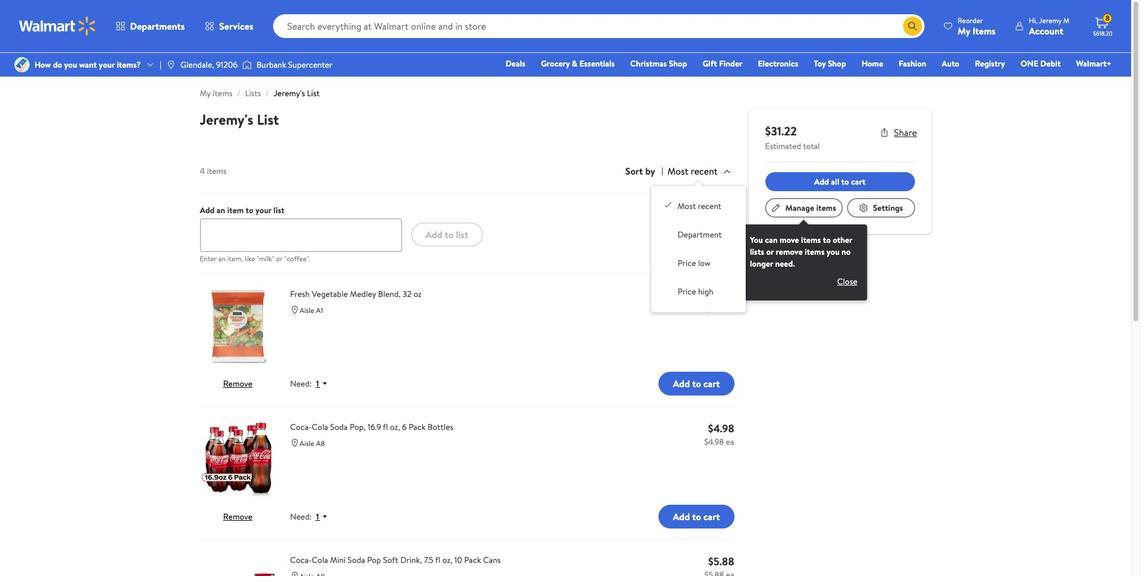 Task type: describe. For each thing, give the bounding box(es) containing it.
items for manage
[[816, 202, 836, 214]]

remove for $4.98
[[223, 511, 253, 523]]

pack inside coca-cola mini soda pop soft drink, 7.5 fl oz, 10 pack cans link
[[464, 554, 481, 566]]

aisle a8
[[300, 439, 325, 449]]

1 horizontal spatial oz,
[[442, 554, 453, 566]]

to inside you can move items to other lists or remove items you no longer need. close
[[823, 234, 831, 246]]

jeremy's list link
[[274, 87, 320, 99]]

change sort order element
[[661, 196, 736, 303]]

blend,
[[378, 288, 401, 300]]

price high
[[678, 286, 714, 298]]

high
[[698, 286, 714, 298]]

want
[[79, 59, 97, 71]]

grocery & essentials link
[[536, 57, 620, 70]]

gift finder
[[703, 58, 743, 69]]

16.9
[[368, 421, 381, 433]]

add to cart button for $5.38
[[659, 372, 734, 396]]

toy shop link
[[809, 57, 852, 70]]

1 vertical spatial soda
[[348, 554, 365, 566]]

move
[[780, 234, 799, 246]]

supercenter
[[288, 59, 333, 71]]

"coffee".
[[284, 254, 310, 264]]

gift finder link
[[697, 57, 748, 70]]

by
[[645, 165, 655, 178]]

departments button
[[106, 12, 195, 40]]

how do you want your items?
[[34, 59, 141, 71]]

close button
[[828, 272, 867, 291]]

|
[[160, 59, 161, 71]]

fresh
[[290, 288, 310, 300]]

$618.20
[[1093, 29, 1113, 37]]

gift
[[703, 58, 717, 69]]

4
[[200, 165, 205, 177]]

services button
[[195, 12, 263, 40]]

electronics
[[758, 58, 798, 69]]

finder
[[719, 58, 743, 69]]

bottles
[[428, 421, 453, 433]]

one debit
[[1021, 58, 1061, 69]]

recent inside change sort order 'element'
[[698, 200, 722, 212]]

1 vertical spatial my
[[200, 87, 211, 99]]

lists
[[245, 87, 261, 99]]

hi,
[[1029, 15, 1038, 25]]

auto link
[[937, 57, 965, 70]]

fashion
[[899, 58, 927, 69]]

2 / from the left
[[266, 87, 269, 99]]

an for enter
[[218, 254, 226, 264]]

cola for $5.88
[[312, 554, 328, 566]]

7.5
[[424, 554, 434, 566]]

my inside reorder my items
[[958, 24, 970, 37]]

fresh vegetable medley blend, 32 oz
[[290, 288, 422, 300]]

need: for $4.98
[[290, 511, 312, 523]]

hi, jeremy m account
[[1029, 15, 1070, 37]]

0 horizontal spatial oz,
[[390, 421, 400, 433]]

1 button
[[312, 511, 333, 522]]

low
[[698, 257, 711, 269]]

or inside you can move items to other lists or remove items you no longer need. close
[[766, 246, 774, 258]]

share button
[[880, 126, 917, 139]]

grocery
[[541, 58, 570, 69]]

$5.98
[[705, 303, 724, 315]]

grocery & essentials
[[541, 58, 615, 69]]

one
[[1021, 58, 1039, 69]]

medley
[[350, 288, 376, 300]]

fl inside "coca-cola soda pop, 16.9 fl oz, 6 pack bottles" link
[[383, 421, 388, 433]]

deals
[[506, 58, 526, 69]]

0 vertical spatial soda
[[330, 421, 348, 433]]

$31.22
[[765, 123, 797, 139]]

burbank
[[257, 59, 286, 71]]

vegetable
[[312, 288, 348, 300]]

registry link
[[970, 57, 1011, 70]]

share
[[894, 126, 917, 139]]

all
[[831, 176, 839, 188]]

cart for now $5.38
[[704, 377, 720, 390]]

coca- for $5.88
[[290, 554, 312, 566]]

remove button for now
[[223, 378, 253, 390]]

add all to cart
[[814, 176, 866, 188]]

my items / lists / jeremy's list
[[200, 87, 320, 99]]

$31.22 estimated total
[[765, 123, 820, 152]]

most recent button
[[663, 163, 734, 179]]

reorder
[[958, 15, 983, 25]]

home link
[[856, 57, 889, 70]]

ea inside 'now $5.38 $5.98 ea'
[[726, 303, 734, 315]]

&
[[572, 58, 578, 69]]

item,
[[227, 254, 243, 264]]

a1
[[316, 305, 323, 316]]

enter an item, like "milk" or "coffee".
[[200, 254, 310, 264]]

manage items
[[786, 202, 836, 214]]

add inside button
[[426, 228, 443, 241]]

lists
[[750, 246, 764, 258]]

price for price low
[[678, 257, 696, 269]]

0 vertical spatial jeremy's
[[274, 87, 305, 99]]

Search search field
[[273, 14, 925, 38]]

aisle for $4.98
[[300, 439, 314, 449]]

remove button for $4.98
[[223, 511, 253, 523]]

manage
[[786, 202, 814, 214]]

christmas shop
[[630, 58, 687, 69]]

$4.98 $4.98 ea
[[704, 421, 734, 448]]

walmart+ link
[[1071, 57, 1117, 70]]

now $5.38 $5.98 ea
[[685, 288, 734, 315]]

0 horizontal spatial or
[[276, 254, 283, 264]]

list inside button
[[456, 228, 468, 241]]

0 vertical spatial list
[[307, 87, 320, 99]]

cart inside "button"
[[851, 176, 866, 188]]

to inside "button"
[[841, 176, 849, 188]]

add inside "button"
[[814, 176, 829, 188]]

coca-cola soda pop, 16.9 fl oz, 6 pack bottles
[[290, 421, 453, 433]]

remove for now $5.38
[[223, 378, 253, 390]]

$5.38
[[709, 288, 734, 303]]

settings button
[[847, 198, 915, 217]]

32
[[403, 288, 412, 300]]

sort by
[[625, 165, 655, 178]]

manage items button
[[765, 198, 842, 217]]

items
[[973, 24, 996, 37]]

department
[[678, 229, 722, 241]]

coca-cola mini soda pop soft drink, 7.5 fl oz, 10 pack cans
[[290, 554, 501, 566]]

0 horizontal spatial you
[[64, 59, 77, 71]]

fl inside coca-cola mini soda pop soft drink, 7.5 fl oz, 10 pack cans link
[[435, 554, 441, 566]]

m
[[1063, 15, 1070, 25]]

walmart+
[[1076, 58, 1112, 69]]

an for add
[[217, 205, 225, 216]]

recent inside dropdown button
[[691, 165, 718, 178]]



Task type: locate. For each thing, give the bounding box(es) containing it.
aisle
[[300, 305, 314, 316], [300, 439, 314, 449]]

coca- up aisle a8 at the bottom
[[290, 421, 312, 433]]

2 add to cart button from the top
[[659, 505, 734, 529]]

0 vertical spatial list
[[274, 205, 284, 216]]

most recent right by
[[668, 165, 718, 178]]

items right manage
[[816, 202, 836, 214]]

price for price high
[[678, 286, 696, 298]]

cola for $4.98
[[312, 421, 328, 433]]

0 vertical spatial oz,
[[390, 421, 400, 433]]

1 vertical spatial list
[[456, 228, 468, 241]]

2 ea from the top
[[726, 436, 734, 448]]

your
[[99, 59, 115, 71], [256, 205, 272, 216]]

0 horizontal spatial jeremy's
[[200, 109, 253, 129]]

most recent up department
[[678, 200, 722, 212]]

items down 91206
[[213, 87, 232, 99]]

1 vertical spatial cola
[[312, 554, 328, 566]]

jeremy's down burbank supercenter
[[274, 87, 305, 99]]

services
[[219, 20, 253, 33]]

lists link
[[245, 87, 261, 99]]

 image right 91206
[[242, 59, 252, 71]]

2 price from the top
[[678, 286, 696, 298]]

fl right 16.9
[[383, 421, 388, 433]]

add to cart button for $4.98
[[659, 505, 734, 529]]

add to cart button up $4.98 $4.98 ea
[[659, 372, 734, 396]]

oz, left 6
[[390, 421, 400, 433]]

"milk"
[[257, 254, 274, 264]]

ea
[[726, 303, 734, 315], [726, 436, 734, 448]]

you
[[750, 234, 763, 246]]

1 vertical spatial coca-
[[290, 554, 312, 566]]

drink,
[[400, 554, 422, 566]]

registry
[[975, 58, 1005, 69]]

0 vertical spatial you
[[64, 59, 77, 71]]

$5.88
[[708, 554, 734, 569]]

 image
[[242, 59, 252, 71], [166, 60, 176, 69]]

my
[[958, 24, 970, 37], [200, 87, 211, 99]]

deals link
[[500, 57, 531, 70]]

walmart image
[[19, 17, 96, 36]]

you inside you can move items to other lists or remove items you no longer need. close
[[827, 246, 840, 258]]

now
[[685, 288, 706, 303]]

add to cart for $5.38
[[673, 377, 720, 390]]

items for my
[[213, 87, 232, 99]]

price left 'low'
[[678, 257, 696, 269]]

most recent inside dropdown button
[[668, 165, 718, 178]]

oz, left 10
[[442, 554, 453, 566]]

1 vertical spatial ea
[[726, 436, 734, 448]]

1 vertical spatial pack
[[464, 554, 481, 566]]

1 horizontal spatial shop
[[828, 58, 846, 69]]

8
[[1106, 13, 1110, 23]]

none radio inside change sort order 'element'
[[664, 200, 673, 210]]

1 horizontal spatial /
[[266, 87, 269, 99]]

1 vertical spatial fl
[[435, 554, 441, 566]]

cart right all
[[851, 176, 866, 188]]

1 inside dropdown button
[[315, 512, 320, 522]]

1 remove button from the top
[[223, 378, 253, 390]]

items for 4
[[207, 165, 227, 177]]

0 horizontal spatial fl
[[383, 421, 388, 433]]

None radio
[[664, 200, 673, 210]]

1 vertical spatial most recent
[[678, 200, 722, 212]]

most recent
[[668, 165, 718, 178], [678, 200, 722, 212]]

recent right by
[[691, 165, 718, 178]]

coca-cola mini soda pop soft drink, 7.5 fl oz, 10 pack cans link
[[290, 554, 690, 567]]

1 aisle from the top
[[300, 305, 314, 316]]

1 vertical spatial you
[[827, 246, 840, 258]]

0 vertical spatial add to cart
[[673, 377, 720, 390]]

list down supercenter
[[307, 87, 320, 99]]

0 vertical spatial pack
[[409, 421, 426, 433]]

shop for toy shop
[[828, 58, 846, 69]]

 image right |
[[166, 60, 176, 69]]

1 vertical spatial cart
[[704, 377, 720, 390]]

1 vertical spatial an
[[218, 254, 226, 264]]

1 remove from the top
[[223, 378, 253, 390]]

1 horizontal spatial  image
[[242, 59, 252, 71]]

1 vertical spatial remove button
[[223, 511, 253, 523]]

jeremy's list
[[200, 109, 279, 129]]

1 horizontal spatial jeremy's
[[274, 87, 305, 99]]

search icon image
[[908, 21, 917, 31]]

shop right the christmas
[[669, 58, 687, 69]]

1 need: from the top
[[290, 378, 312, 390]]

0 vertical spatial ea
[[726, 303, 734, 315]]

1 vertical spatial your
[[256, 205, 272, 216]]

item
[[227, 205, 244, 216]]

items right 4
[[207, 165, 227, 177]]

1 horizontal spatial you
[[827, 246, 840, 258]]

1 vertical spatial recent
[[698, 200, 722, 212]]

0 vertical spatial cart
[[851, 176, 866, 188]]

fashion link
[[894, 57, 932, 70]]

pop
[[367, 554, 381, 566]]

2 need: from the top
[[290, 511, 312, 523]]

do
[[53, 59, 62, 71]]

cart up $5.88
[[704, 510, 720, 523]]

you can move items to other lists or remove items you no longer need. close
[[750, 234, 858, 287]]

coca- left mini
[[290, 554, 312, 566]]

2 1 from the top
[[315, 512, 320, 522]]

remove button
[[223, 378, 253, 390], [223, 511, 253, 523]]

need.
[[775, 258, 795, 270]]

can
[[765, 234, 778, 246]]

6
[[402, 421, 407, 433]]

2 coca- from the top
[[290, 554, 312, 566]]

most right by
[[668, 165, 689, 178]]

1 vertical spatial aisle
[[300, 439, 314, 449]]

most inside change sort order 'element'
[[678, 200, 696, 212]]

1 add to cart from the top
[[673, 377, 720, 390]]

my down glendale, 91206
[[200, 87, 211, 99]]

you right do
[[64, 59, 77, 71]]

1 button
[[312, 378, 333, 389]]

2 add to cart from the top
[[673, 510, 720, 523]]

most inside dropdown button
[[668, 165, 689, 178]]

8 $618.20
[[1093, 13, 1113, 37]]

1 inside popup button
[[315, 379, 320, 389]]

add to cart
[[673, 377, 720, 390], [673, 510, 720, 523]]

soda left pop
[[348, 554, 365, 566]]

0 vertical spatial my
[[958, 24, 970, 37]]

1 for $4.98
[[315, 512, 320, 522]]

0 vertical spatial cola
[[312, 421, 328, 433]]

add to cart up $5.88
[[673, 510, 720, 523]]

glendale,
[[180, 59, 214, 71]]

enter
[[200, 254, 217, 264]]

4 items
[[200, 165, 227, 177]]

0 vertical spatial add to cart button
[[659, 372, 734, 396]]

1 / from the left
[[237, 87, 240, 99]]

add all to cart button
[[765, 172, 915, 191]]

fl right 7.5
[[435, 554, 441, 566]]

fresh vegetable medley blend, 32 oz link
[[290, 288, 683, 301]]

cola up a8
[[312, 421, 328, 433]]

0 vertical spatial 1
[[315, 379, 320, 389]]

or
[[766, 246, 774, 258], [276, 254, 283, 264]]

2 remove button from the top
[[223, 511, 253, 523]]

0 horizontal spatial your
[[99, 59, 115, 71]]

1 vertical spatial oz,
[[442, 554, 453, 566]]

1 vertical spatial jeremy's
[[200, 109, 253, 129]]

aisle for now
[[300, 305, 314, 316]]

1 vertical spatial most
[[678, 200, 696, 212]]

soda left pop,
[[330, 421, 348, 433]]

1 coca- from the top
[[290, 421, 312, 433]]

an left 'item,'
[[218, 254, 226, 264]]

pop,
[[350, 421, 366, 433]]

cola left mini
[[312, 554, 328, 566]]

pack right 10
[[464, 554, 481, 566]]

1 vertical spatial list
[[257, 109, 279, 129]]

coca- for $4.98
[[290, 421, 312, 433]]

1 horizontal spatial list
[[307, 87, 320, 99]]

christmas shop link
[[625, 57, 693, 70]]

0 vertical spatial remove button
[[223, 378, 253, 390]]

1 cola from the top
[[312, 421, 328, 433]]

2 cola from the top
[[312, 554, 328, 566]]

how
[[34, 59, 51, 71]]

1 vertical spatial price
[[678, 286, 696, 298]]

Walmart Site-Wide search field
[[273, 14, 925, 38]]

0 vertical spatial coca-
[[290, 421, 312, 433]]

items right remove
[[805, 246, 825, 258]]

1 1 from the top
[[315, 379, 320, 389]]

toy shop
[[814, 58, 846, 69]]

ea inside $4.98 $4.98 ea
[[726, 436, 734, 448]]

home
[[862, 58, 884, 69]]

shop for christmas shop
[[669, 58, 687, 69]]

0 vertical spatial fl
[[383, 421, 388, 433]]

add
[[814, 176, 829, 188], [200, 205, 215, 216], [426, 228, 443, 241], [673, 377, 690, 390], [673, 510, 690, 523]]

departments
[[130, 20, 185, 33]]

christmas
[[630, 58, 667, 69]]

0 horizontal spatial list
[[257, 109, 279, 129]]

1 add to cart button from the top
[[659, 372, 734, 396]]

your right the item
[[256, 205, 272, 216]]

price low
[[678, 257, 711, 269]]

other
[[833, 234, 853, 246]]

sort
[[625, 165, 643, 178]]

1 vertical spatial add to cart
[[673, 510, 720, 523]]

0 horizontal spatial shop
[[669, 58, 687, 69]]

or right 'lists' at the top right of page
[[766, 246, 774, 258]]

longer
[[750, 258, 773, 270]]

need: for now $5.38
[[290, 378, 312, 390]]

coca-
[[290, 421, 312, 433], [290, 554, 312, 566]]

1 horizontal spatial your
[[256, 205, 272, 216]]

1 horizontal spatial pack
[[464, 554, 481, 566]]

0 vertical spatial remove
[[223, 378, 253, 390]]

0 vertical spatial most
[[668, 165, 689, 178]]

/ right lists
[[266, 87, 269, 99]]

add to cart button up $5.88
[[659, 505, 734, 529]]

1 for now
[[315, 379, 320, 389]]

1 ea from the top
[[726, 303, 734, 315]]

0 horizontal spatial list
[[274, 205, 284, 216]]

an left the item
[[217, 205, 225, 216]]

fl
[[383, 421, 388, 433], [435, 554, 441, 566]]

recent up department
[[698, 200, 722, 212]]

 image for glendale, 91206
[[166, 60, 176, 69]]

aisle a1
[[300, 305, 323, 316]]

add to cart up $4.98 $4.98 ea
[[673, 377, 720, 390]]

oz,
[[390, 421, 400, 433], [442, 554, 453, 566]]

cola
[[312, 421, 328, 433], [312, 554, 328, 566]]

an
[[217, 205, 225, 216], [218, 254, 226, 264]]

1 horizontal spatial list
[[456, 228, 468, 241]]

my left "items" at the top right of page
[[958, 24, 970, 37]]

like
[[245, 254, 255, 264]]

items right the move
[[801, 234, 821, 246]]

mini
[[330, 554, 346, 566]]

1 shop from the left
[[669, 58, 687, 69]]

0 horizontal spatial pack
[[409, 421, 426, 433]]

pack inside "coca-cola soda pop, 16.9 fl oz, 6 pack bottles" link
[[409, 421, 426, 433]]

1 vertical spatial add to cart button
[[659, 505, 734, 529]]

0 vertical spatial most recent
[[668, 165, 718, 178]]

your right want
[[99, 59, 115, 71]]

add to cart for $4.98
[[673, 510, 720, 523]]

cart for $4.98
[[704, 510, 720, 523]]

your for items?
[[99, 59, 115, 71]]

most recent inside change sort order 'element'
[[678, 200, 722, 212]]

items inside button
[[816, 202, 836, 214]]

1 horizontal spatial or
[[766, 246, 774, 258]]

most up department
[[678, 200, 696, 212]]

2 vertical spatial cart
[[704, 510, 720, 523]]

1
[[315, 379, 320, 389], [315, 512, 320, 522]]

your for list
[[256, 205, 272, 216]]

2 remove from the top
[[223, 511, 253, 523]]

you left no
[[827, 246, 840, 258]]

0 vertical spatial an
[[217, 205, 225, 216]]

0 horizontal spatial  image
[[166, 60, 176, 69]]

aisle left a1
[[300, 305, 314, 316]]

jeremy's
[[274, 87, 305, 99], [200, 109, 253, 129]]

2 aisle from the top
[[300, 439, 314, 449]]

or right "milk"
[[276, 254, 283, 264]]

add to cart button
[[659, 372, 734, 396], [659, 505, 734, 529]]

$4.98
[[708, 421, 734, 436], [704, 436, 724, 448]]

0 horizontal spatial my
[[200, 87, 211, 99]]

shop right the toy
[[828, 58, 846, 69]]

0 vertical spatial recent
[[691, 165, 718, 178]]

1 price from the top
[[678, 257, 696, 269]]

0 vertical spatial your
[[99, 59, 115, 71]]

total
[[803, 140, 820, 152]]

pack right 6
[[409, 421, 426, 433]]

 image
[[14, 57, 30, 72]]

/ left lists link
[[237, 87, 240, 99]]

add to list button
[[411, 223, 483, 247]]

cart up $4.98 $4.98 ea
[[704, 377, 720, 390]]

add an item to your list
[[200, 205, 284, 216]]

1 horizontal spatial fl
[[435, 554, 441, 566]]

remove
[[776, 246, 803, 258]]

0 vertical spatial need:
[[290, 378, 312, 390]]

1 vertical spatial remove
[[223, 511, 253, 523]]

 image for burbank supercenter
[[242, 59, 252, 71]]

list down the my items / lists / jeremy's list
[[257, 109, 279, 129]]

1 vertical spatial 1
[[315, 512, 320, 522]]

Add an item to your list text field
[[200, 219, 402, 252]]

list
[[307, 87, 320, 99], [257, 109, 279, 129]]

jeremy's down my items link
[[200, 109, 253, 129]]

0 vertical spatial aisle
[[300, 305, 314, 316]]

1 horizontal spatial my
[[958, 24, 970, 37]]

0 horizontal spatial /
[[237, 87, 240, 99]]

2 shop from the left
[[828, 58, 846, 69]]

remove
[[223, 378, 253, 390], [223, 511, 253, 523]]

aisle left a8
[[300, 439, 314, 449]]

price
[[678, 257, 696, 269], [678, 286, 696, 298]]

price left the high
[[678, 286, 696, 298]]

1 vertical spatial need:
[[290, 511, 312, 523]]

0 vertical spatial price
[[678, 257, 696, 269]]



Task type: vqa. For each thing, say whether or not it's contained in the screenshot.
$5.88
yes



